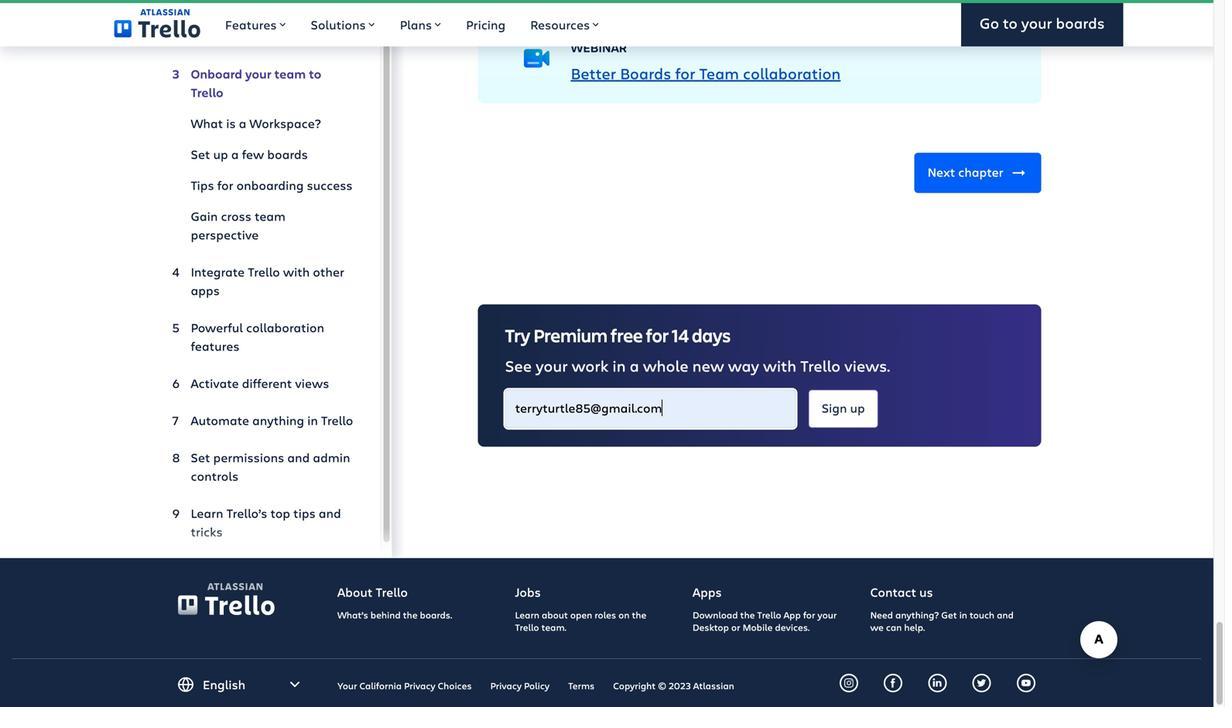 Task type: vqa. For each thing, say whether or not it's contained in the screenshot.


Task type: describe. For each thing, give the bounding box(es) containing it.
trello right use
[[660, 5, 700, 26]]

trello's
[[226, 505, 267, 522]]

jobs
[[515, 584, 541, 600]]

instagram image
[[844, 679, 854, 688]]

what is a workspace? link
[[172, 108, 356, 139]]

activate different views
[[191, 375, 329, 392]]

next
[[927, 164, 955, 180]]

copyright © 2023 atlassian
[[613, 679, 734, 692]]

your california privacy choices
[[337, 679, 472, 692]]

integrate trello with other apps link
[[172, 256, 356, 306]]

powerful
[[191, 319, 243, 336]]

see
[[505, 355, 532, 376]]

1 horizontal spatial boards
[[1056, 13, 1105, 33]]

atlassian
[[693, 679, 734, 692]]

create your first project link
[[172, 21, 356, 52]]

trello inside 'onboard your team to trello'
[[191, 84, 223, 101]]

better boards for team collaboration link
[[571, 63, 841, 84]]

learn about open roles on the trello team.
[[515, 609, 646, 634]]

inspire
[[821, 5, 870, 26]]

and inside learn trello's top tips and tricks
[[319, 505, 341, 522]]

cross
[[221, 208, 251, 224]]

webinar better boards for team collaboration
[[571, 39, 841, 84]]

new
[[692, 355, 724, 376]]

privacy policy link
[[490, 679, 550, 692]]

solutions button
[[298, 0, 387, 46]]

the inside download the trello app for your desktop or mobile devices.
[[740, 609, 755, 621]]

in inside "link"
[[307, 412, 318, 429]]

14
[[672, 323, 689, 347]]

can
[[886, 621, 902, 634]]

next chapter link
[[914, 153, 1041, 193]]

top
[[270, 505, 290, 522]]

powerful collaboration features
[[191, 319, 324, 354]]

other
[[313, 263, 344, 280]]

pricing link
[[454, 0, 518, 46]]

2 privacy from the left
[[490, 679, 522, 692]]

how
[[571, 5, 605, 26]]

in inside 'need anything? get in touch and we can help.'
[[959, 609, 967, 621]]

to inside go to your boards link
[[1003, 13, 1018, 33]]

0 horizontal spatial boards
[[267, 146, 308, 162]]

tips for onboarding success link
[[172, 170, 356, 201]]

try premium free for 14 days see your work in a whole new way with trello views.
[[505, 323, 890, 376]]

sign up button
[[808, 390, 878, 428]]

with inside try premium free for 14 days see your work in a whole new way with trello views.
[[763, 355, 796, 376]]

perspective
[[191, 226, 259, 243]]

©
[[658, 679, 666, 692]]

your inside download the trello app for your desktop or mobile devices.
[[818, 609, 837, 621]]

what
[[191, 115, 223, 131]]

features button
[[213, 0, 298, 46]]

youtube image
[[1021, 679, 1031, 688]]

the inside learn about open roles on the trello team.
[[632, 609, 646, 621]]

and inside 'need anything? get in touch and we can help.'
[[997, 609, 1014, 621]]

need anything? get in touch and we can help.
[[870, 609, 1014, 634]]

Email email field
[[505, 390, 796, 428]]

about
[[542, 609, 568, 621]]

integrate
[[191, 263, 245, 280]]

policy
[[524, 679, 550, 692]]

webinar
[[571, 39, 627, 56]]

tips
[[293, 505, 316, 522]]

plans
[[400, 16, 432, 33]]

create
[[191, 28, 229, 45]]

collaboration inside webinar better boards for team collaboration
[[743, 63, 841, 84]]

1 the from the left
[[403, 609, 418, 621]]

learn for learn trello's top tips and tricks
[[191, 505, 223, 522]]

admin
[[313, 449, 350, 466]]

learn for learn about open roles on the trello team.
[[515, 609, 539, 621]]

better
[[571, 63, 616, 84]]

resources button
[[518, 0, 612, 46]]

workspace?
[[250, 115, 321, 131]]

tricks
[[191, 523, 223, 540]]

need
[[870, 609, 893, 621]]

boards
[[620, 63, 671, 84]]

days
[[692, 323, 731, 347]]

trello inside automate anything in trello "link"
[[321, 412, 353, 429]]

set up a few boards link
[[172, 139, 356, 170]]

a for workspace?
[[239, 115, 246, 131]]

team inside webinar better boards for team collaboration
[[699, 63, 739, 84]]

up for sign
[[850, 400, 865, 416]]

whole
[[643, 355, 688, 376]]

page progress progress bar
[[0, 0, 1225, 3]]

sign up
[[822, 400, 865, 416]]

learn trello's top tips and tricks
[[191, 505, 341, 540]]

go
[[980, 13, 999, 33]]

features
[[225, 16, 277, 33]]

different
[[242, 375, 292, 392]]

first
[[261, 28, 285, 45]]

your california privacy choices link
[[337, 679, 472, 692]]

terms link
[[568, 679, 595, 692]]

pricing
[[466, 16, 506, 33]]

automate anything in trello link
[[172, 405, 356, 436]]

contact
[[870, 584, 916, 600]]

1 vertical spatial your
[[337, 679, 357, 692]]

0 vertical spatial team
[[911, 5, 951, 26]]

go to your boards link
[[961, 0, 1123, 46]]

automate
[[191, 412, 249, 429]]

tips for onboarding success
[[191, 177, 353, 193]]

controls
[[191, 468, 238, 484]]

few
[[242, 146, 264, 162]]

for inside webinar better boards for team collaboration
[[675, 63, 695, 84]]



Task type: locate. For each thing, give the bounding box(es) containing it.
1 vertical spatial a
[[231, 146, 239, 162]]

team for perspective
[[255, 208, 286, 224]]

manage
[[725, 5, 785, 26]]

copyright
[[613, 679, 656, 692]]

1 horizontal spatial to
[[704, 5, 721, 26]]

1 horizontal spatial your
[[874, 5, 907, 26]]

0 horizontal spatial team
[[699, 63, 739, 84]]

what's behind the boards.
[[337, 609, 452, 621]]

your inside try premium free for 14 days see your work in a whole new way with trello views.
[[536, 355, 568, 376]]

set inside set permissions and admin controls
[[191, 449, 210, 466]]

team
[[274, 65, 306, 82], [255, 208, 286, 224]]

in right get
[[959, 609, 967, 621]]

powerful collaboration features link
[[172, 312, 356, 362]]

set for set permissions and admin controls
[[191, 449, 210, 466]]

we
[[870, 621, 884, 634]]

1 horizontal spatial privacy
[[490, 679, 522, 692]]

in right work in the left bottom of the page
[[612, 355, 626, 376]]

next chapter
[[927, 164, 1003, 180]]

onboard
[[191, 65, 242, 82]]

with inside integrate trello with other apps
[[283, 263, 310, 280]]

team for to
[[274, 65, 306, 82]]

what is a workspace?
[[191, 115, 321, 131]]

boards
[[1056, 13, 1105, 33], [267, 146, 308, 162]]

1 vertical spatial and
[[319, 505, 341, 522]]

gain
[[191, 208, 218, 224]]

2 vertical spatial a
[[630, 355, 639, 376]]

get
[[941, 609, 957, 621]]

2 horizontal spatial in
[[959, 609, 967, 621]]

1 set from the top
[[191, 146, 210, 162]]

2 horizontal spatial and
[[997, 609, 1014, 621]]

learn down jobs
[[515, 609, 539, 621]]

for inside try premium free for 14 days see your work in a whole new way with trello views.
[[646, 323, 669, 347]]

1 horizontal spatial with
[[763, 355, 796, 376]]

1 vertical spatial collaboration
[[246, 319, 324, 336]]

set for set up a few boards
[[191, 146, 210, 162]]

your right inspire
[[874, 5, 907, 26]]

1 horizontal spatial learn
[[515, 609, 539, 621]]

the right behind
[[403, 609, 418, 621]]

0 horizontal spatial privacy
[[404, 679, 435, 692]]

choices
[[438, 679, 472, 692]]

activate different views link
[[172, 368, 356, 399]]

1 vertical spatial with
[[763, 355, 796, 376]]

views
[[295, 375, 329, 392]]

up right sign
[[850, 400, 865, 416]]

trello left team.
[[515, 621, 539, 634]]

a down free
[[630, 355, 639, 376]]

1 horizontal spatial and
[[319, 505, 341, 522]]

1 horizontal spatial team
[[911, 5, 951, 26]]

set up a few boards
[[191, 146, 308, 162]]

1 vertical spatial set
[[191, 449, 210, 466]]

trello inside integrate trello with other apps
[[248, 263, 280, 280]]

linkedin image
[[933, 679, 942, 688]]

features
[[191, 338, 240, 354]]

0 vertical spatial and
[[287, 449, 310, 466]]

sign
[[822, 400, 847, 416]]

0 vertical spatial up
[[213, 146, 228, 162]]

0 horizontal spatial and
[[287, 449, 310, 466]]

to down page progress progress bar
[[608, 5, 625, 26]]

0 vertical spatial to
[[1003, 13, 1018, 33]]

0 vertical spatial your
[[874, 5, 907, 26]]

the right on
[[632, 609, 646, 621]]

behind
[[370, 609, 401, 621]]

collaboration inside powerful collaboration features
[[246, 319, 324, 336]]

use
[[629, 5, 656, 26]]

2023
[[669, 679, 691, 692]]

0 horizontal spatial up
[[213, 146, 228, 162]]

work
[[572, 355, 609, 376]]

facebook image
[[889, 679, 898, 688]]

0 horizontal spatial to
[[309, 65, 321, 82]]

0 vertical spatial a
[[239, 115, 246, 131]]

0 vertical spatial in
[[612, 355, 626, 376]]

a for few
[[231, 146, 239, 162]]

0 horizontal spatial the
[[403, 609, 418, 621]]

devices.
[[775, 621, 810, 634]]

0 vertical spatial team
[[274, 65, 306, 82]]

2 to from the left
[[704, 5, 721, 26]]

your right go
[[1021, 13, 1052, 33]]

chapter
[[958, 164, 1003, 180]]

collaboration down integrate trello with other apps
[[246, 319, 324, 336]]

1 vertical spatial learn
[[515, 609, 539, 621]]

0 horizontal spatial to
[[608, 5, 625, 26]]

0 horizontal spatial with
[[283, 263, 310, 280]]

and left admin
[[287, 449, 310, 466]]

set up controls
[[191, 449, 210, 466]]

1 vertical spatial in
[[307, 412, 318, 429]]

trello up admin
[[321, 412, 353, 429]]

is
[[226, 115, 236, 131]]

a left few
[[231, 146, 239, 162]]

1 vertical spatial up
[[850, 400, 865, 416]]

how to use trello to manage and inspire your team
[[571, 5, 951, 26]]

views.
[[844, 355, 890, 376]]

trello down 'onboard'
[[191, 84, 223, 101]]

trello inside download the trello app for your desktop or mobile devices.
[[757, 609, 781, 621]]

your right see
[[536, 355, 568, 376]]

privacy left choices in the left bottom of the page
[[404, 679, 435, 692]]

the right download
[[740, 609, 755, 621]]

2 the from the left
[[632, 609, 646, 621]]

privacy left policy
[[490, 679, 522, 692]]

1 privacy from the left
[[404, 679, 435, 692]]

automate anything in trello
[[191, 412, 353, 429]]

trello right integrate in the left of the page
[[248, 263, 280, 280]]

go to your boards
[[980, 13, 1105, 33]]

1 vertical spatial team
[[699, 63, 739, 84]]

up
[[213, 146, 228, 162], [850, 400, 865, 416]]

with right way on the right bottom of the page
[[763, 355, 796, 376]]

or
[[731, 621, 740, 634]]

project
[[288, 28, 329, 45]]

onboarding
[[236, 177, 304, 193]]

trello inside try premium free for 14 days see your work in a whole new way with trello views.
[[800, 355, 841, 376]]

solutions
[[311, 16, 366, 33]]

about trello
[[337, 584, 408, 600]]

gain cross team perspective
[[191, 208, 286, 243]]

your left california
[[337, 679, 357, 692]]

to right go
[[1003, 13, 1018, 33]]

1 horizontal spatial the
[[632, 609, 646, 621]]

0 vertical spatial learn
[[191, 505, 223, 522]]

to down project
[[309, 65, 321, 82]]

0 vertical spatial collaboration
[[743, 63, 841, 84]]

1 to from the left
[[608, 5, 625, 26]]

privacy
[[404, 679, 435, 692], [490, 679, 522, 692]]

1 vertical spatial boards
[[267, 146, 308, 162]]

atlassian trello image
[[114, 9, 200, 38], [178, 583, 275, 616], [207, 583, 262, 590]]

open
[[570, 609, 592, 621]]

1 vertical spatial to
[[309, 65, 321, 82]]

0 vertical spatial set
[[191, 146, 210, 162]]

trello left app
[[757, 609, 781, 621]]

3 the from the left
[[740, 609, 755, 621]]

for inside download the trello app for your desktop or mobile devices.
[[803, 609, 815, 621]]

touch
[[970, 609, 994, 621]]

your down create your first project
[[245, 65, 271, 82]]

up for set
[[213, 146, 228, 162]]

team inside 'onboard your team to trello'
[[274, 65, 306, 82]]

learn up tricks at the left bottom
[[191, 505, 223, 522]]

permissions
[[213, 449, 284, 466]]

2 set from the top
[[191, 449, 210, 466]]

team down first
[[274, 65, 306, 82]]

team left go
[[911, 5, 951, 26]]

learn inside learn trello's top tips and tricks
[[191, 505, 223, 522]]

gain cross team perspective link
[[172, 201, 356, 250]]

boards.
[[420, 609, 452, 621]]

create your first project
[[191, 28, 329, 45]]

for left 14
[[646, 323, 669, 347]]

in right anything
[[307, 412, 318, 429]]

about
[[337, 584, 373, 600]]

for right boards
[[675, 63, 695, 84]]

way
[[728, 355, 759, 376]]

california
[[359, 679, 402, 692]]

activate
[[191, 375, 239, 392]]

twitter image
[[977, 679, 986, 688]]

premium
[[533, 323, 608, 347]]

for right app
[[803, 609, 815, 621]]

anything?
[[895, 609, 939, 621]]

and inside set permissions and admin controls
[[287, 449, 310, 466]]

us
[[919, 584, 933, 600]]

0 horizontal spatial your
[[337, 679, 357, 692]]

what's
[[337, 609, 368, 621]]

trello inside learn about open roles on the trello team.
[[515, 621, 539, 634]]

0 horizontal spatial in
[[307, 412, 318, 429]]

up inside set up a few boards link
[[213, 146, 228, 162]]

anything
[[252, 412, 304, 429]]

team down onboarding on the top of the page
[[255, 208, 286, 224]]

terms
[[568, 679, 595, 692]]

with left other
[[283, 263, 310, 280]]

team inside gain cross team perspective
[[255, 208, 286, 224]]

success
[[307, 177, 353, 193]]

0 horizontal spatial collaboration
[[246, 319, 324, 336]]

desktop
[[693, 621, 729, 634]]

resources
[[530, 16, 590, 33]]

2 vertical spatial in
[[959, 609, 967, 621]]

1 vertical spatial team
[[255, 208, 286, 224]]

collaboration
[[743, 63, 841, 84], [246, 319, 324, 336]]

in
[[612, 355, 626, 376], [307, 412, 318, 429], [959, 609, 967, 621]]

trello up sign
[[800, 355, 841, 376]]

to inside 'onboard your team to trello'
[[309, 65, 321, 82]]

your left first
[[232, 28, 258, 45]]

set up "tips"
[[191, 146, 210, 162]]

onboard your team to trello
[[191, 65, 321, 101]]

your
[[1021, 13, 1052, 33], [232, 28, 258, 45], [245, 65, 271, 82], [536, 355, 568, 376], [818, 609, 837, 621]]

on
[[618, 609, 629, 621]]

in inside try premium free for 14 days see your work in a whole new way with trello views.
[[612, 355, 626, 376]]

1 horizontal spatial collaboration
[[743, 63, 841, 84]]

1 horizontal spatial in
[[612, 355, 626, 376]]

and right the 'tips' on the bottom
[[319, 505, 341, 522]]

for right "tips"
[[217, 177, 233, 193]]

and right touch on the right of page
[[997, 609, 1014, 621]]

up left few
[[213, 146, 228, 162]]

1 horizontal spatial up
[[850, 400, 865, 416]]

your inside create your first project link
[[232, 28, 258, 45]]

learn inside learn about open roles on the trello team.
[[515, 609, 539, 621]]

tips
[[191, 177, 214, 193]]

up inside sign up button
[[850, 400, 865, 416]]

collaboration down and
[[743, 63, 841, 84]]

plans button
[[387, 0, 454, 46]]

a inside try premium free for 14 days see your work in a whole new way with trello views.
[[630, 355, 639, 376]]

team down manage at the right top
[[699, 63, 739, 84]]

set inside set up a few boards link
[[191, 146, 210, 162]]

2 horizontal spatial the
[[740, 609, 755, 621]]

your right app
[[818, 609, 837, 621]]

0 horizontal spatial learn
[[191, 505, 223, 522]]

trello up what's behind the boards.
[[376, 584, 408, 600]]

your inside 'onboard your team to trello'
[[245, 65, 271, 82]]

0 vertical spatial boards
[[1056, 13, 1105, 33]]

to left manage at the right top
[[704, 5, 721, 26]]

and
[[789, 5, 817, 26]]

a right is
[[239, 115, 246, 131]]

2 vertical spatial and
[[997, 609, 1014, 621]]

your inside go to your boards link
[[1021, 13, 1052, 33]]

0 vertical spatial with
[[283, 263, 310, 280]]

download the trello app for your desktop or mobile devices.
[[693, 609, 837, 634]]

try
[[505, 323, 530, 347]]

1 horizontal spatial to
[[1003, 13, 1018, 33]]

privacy policy
[[490, 679, 550, 692]]



